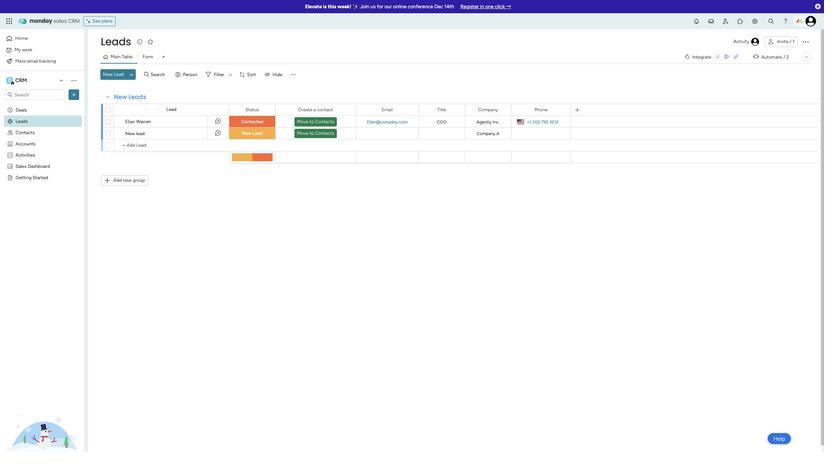 Task type: vqa. For each thing, say whether or not it's contained in the screenshot.
bottommost New Lead
yes



Task type: describe. For each thing, give the bounding box(es) containing it.
online
[[393, 4, 406, 10]]

register in one click →
[[461, 4, 511, 10]]

14th
[[444, 4, 454, 10]]

form button
[[138, 52, 158, 62]]

coo
[[437, 120, 447, 125]]

tracking
[[39, 58, 56, 64]]

email
[[382, 107, 393, 112]]

dapulse integrations image
[[685, 54, 690, 59]]

accounts
[[16, 141, 35, 146]]

+1 202 795 3213
[[527, 119, 558, 124]]

options image for title
[[455, 104, 460, 115]]

arrow down image
[[227, 71, 235, 79]]

795
[[541, 119, 548, 124]]

inc.
[[493, 120, 500, 125]]

new lead button
[[100, 69, 127, 80]]

monday
[[29, 17, 52, 25]]

1 to from the top
[[310, 119, 314, 125]]

1 vertical spatial new lead
[[242, 131, 263, 136]]

home
[[15, 35, 28, 41]]

activities
[[16, 152, 35, 158]]

company for company a
[[477, 131, 495, 136]]

add new group button
[[101, 175, 148, 186]]

sort
[[247, 72, 256, 77]]

✨
[[353, 4, 359, 10]]

search everything image
[[768, 18, 774, 25]]

automate
[[761, 54, 782, 60]]

+1
[[527, 119, 531, 124]]

email
[[27, 58, 38, 64]]

main
[[111, 54, 121, 60]]

move to contacts for 1st move to contacts button from the top of the page
[[297, 119, 334, 125]]

contacts inside "list box"
[[16, 130, 35, 135]]

home button
[[4, 33, 71, 44]]

invite / 1 button
[[765, 36, 798, 47]]

work
[[22, 47, 32, 53]]

new down contacted
[[242, 131, 252, 136]]

person
[[183, 72, 197, 77]]

integrate
[[692, 54, 711, 60]]

emails settings image
[[752, 18, 758, 25]]

+ Add Lead text field
[[117, 141, 226, 149]]

add to favorites image
[[147, 38, 154, 45]]

monday sales crm
[[29, 17, 80, 25]]

1 horizontal spatial lead
[[166, 107, 176, 112]]

invite members image
[[722, 18, 729, 25]]

public board image
[[7, 174, 13, 181]]

list box containing deals
[[0, 103, 84, 272]]

table
[[122, 54, 133, 60]]

title
[[437, 107, 446, 112]]

main table
[[111, 54, 133, 60]]

sales
[[16, 163, 27, 169]]

is
[[323, 4, 327, 10]]

getting started
[[16, 175, 48, 180]]

notifications image
[[693, 18, 700, 25]]

Company field
[[476, 106, 500, 113]]

new leads
[[114, 93, 146, 101]]

sales dashboard
[[16, 163, 50, 169]]

elian
[[125, 119, 135, 125]]

one
[[485, 4, 494, 10]]

elevate
[[305, 4, 322, 10]]

plans
[[102, 18, 112, 24]]

us
[[371, 4, 376, 10]]

Search field
[[149, 70, 169, 79]]

select product image
[[6, 18, 13, 25]]

main table button
[[100, 52, 138, 62]]

2 move to contacts button from the top
[[294, 129, 337, 138]]

Email field
[[380, 106, 394, 113]]

see
[[92, 18, 100, 24]]

1 move from the top
[[297, 119, 308, 125]]

New Leads field
[[112, 93, 148, 101]]

Title field
[[436, 106, 448, 113]]

activity button
[[731, 36, 762, 47]]

new
[[123, 178, 132, 183]]

→
[[506, 4, 511, 10]]

this
[[328, 4, 336, 10]]

add new group
[[113, 178, 145, 183]]

sales
[[54, 17, 67, 25]]

phone
[[535, 107, 548, 112]]

2 to from the top
[[310, 131, 314, 136]]

Create a contact field
[[297, 106, 335, 113]]

v2 search image
[[144, 71, 149, 78]]

/ for 1
[[790, 39, 792, 44]]

company for company
[[478, 107, 498, 112]]

inbox image
[[708, 18, 715, 25]]

elian@company.com link
[[366, 119, 409, 124]]

help
[[774, 435, 785, 442]]

lead inside button
[[114, 72, 124, 77]]

collapse board header image
[[804, 54, 809, 60]]

see plans button
[[84, 16, 115, 26]]

Search in workspace field
[[14, 91, 55, 99]]

contact
[[317, 107, 333, 112]]

new lead
[[125, 131, 145, 136]]

form
[[143, 54, 153, 60]]

sort button
[[237, 69, 260, 80]]

new inside button
[[103, 72, 113, 77]]

2
[[786, 54, 789, 60]]

1 move to contacts button from the top
[[294, 117, 337, 127]]



Task type: locate. For each thing, give the bounding box(es) containing it.
contacts
[[315, 119, 334, 125], [16, 130, 35, 135], [315, 131, 334, 136]]

1 vertical spatial /
[[784, 54, 785, 60]]

register in one click → link
[[461, 4, 511, 10]]

/ for 2
[[784, 54, 785, 60]]

options image right status 'field' at the top of the page
[[266, 104, 271, 115]]

invite / 1
[[777, 39, 795, 44]]

apps image
[[737, 18, 744, 25]]

0 vertical spatial new lead
[[103, 72, 124, 77]]

move to contacts for 2nd move to contacts button from the top
[[297, 131, 334, 136]]

0 vertical spatial crm
[[68, 17, 80, 25]]

/ left the 1
[[790, 39, 792, 44]]

option
[[0, 104, 84, 105]]

leads down deals at the top of the page
[[16, 118, 28, 124]]

workspace options image
[[71, 77, 77, 84]]

2 horizontal spatial lead
[[253, 131, 263, 136]]

week!
[[337, 4, 351, 10]]

0 vertical spatial to
[[310, 119, 314, 125]]

hide
[[273, 72, 282, 77]]

person button
[[172, 69, 201, 80]]

0 vertical spatial /
[[790, 39, 792, 44]]

2 move to contacts from the top
[[297, 131, 334, 136]]

1
[[793, 39, 795, 44]]

1 horizontal spatial new lead
[[242, 131, 263, 136]]

to down a
[[310, 119, 314, 125]]

filter button
[[203, 69, 235, 80]]

elian@company.com
[[367, 119, 408, 124]]

menu image
[[290, 71, 297, 78]]

create a contact
[[298, 107, 333, 112]]

1 vertical spatial move to contacts button
[[294, 129, 337, 138]]

add view image
[[162, 54, 165, 59]]

0 vertical spatial move to contacts button
[[294, 117, 337, 127]]

1 vertical spatial leads
[[129, 93, 146, 101]]

help image
[[782, 18, 789, 25]]

1 move to contacts from the top
[[297, 119, 334, 125]]

/
[[790, 39, 792, 44], [784, 54, 785, 60]]

move to contacts button
[[294, 117, 337, 127], [294, 129, 337, 138]]

0 horizontal spatial new lead
[[103, 72, 124, 77]]

new lead down main
[[103, 72, 124, 77]]

getting
[[16, 175, 32, 180]]

options image right title field
[[455, 104, 460, 115]]

company down agently
[[477, 131, 495, 136]]

conference
[[408, 4, 433, 10]]

new left lead at the left
[[125, 131, 135, 136]]

leads down angle down icon
[[129, 93, 146, 101]]

workspace image
[[6, 77, 13, 84]]

options image for email
[[409, 104, 414, 115]]

leads up main
[[101, 34, 131, 49]]

add
[[113, 178, 122, 183]]

mass email tracking button
[[4, 56, 71, 66]]

hide button
[[262, 69, 286, 80]]

c
[[8, 78, 11, 83]]

options image right the 1
[[802, 38, 810, 46]]

deals
[[16, 107, 27, 113]]

dashboard
[[28, 163, 50, 169]]

new down main
[[103, 72, 113, 77]]

invite
[[777, 39, 789, 44]]

workspace selection element
[[6, 77, 28, 85]]

join
[[360, 4, 369, 10]]

0 vertical spatial move to contacts
[[297, 119, 334, 125]]

company inside field
[[478, 107, 498, 112]]

list box
[[0, 103, 84, 272]]

2 move from the top
[[297, 131, 308, 136]]

leads inside "list box"
[[16, 118, 28, 124]]

mass email tracking
[[15, 58, 56, 64]]

elian warren
[[125, 119, 151, 125]]

group
[[133, 178, 145, 183]]

1 vertical spatial move
[[297, 131, 308, 136]]

1 vertical spatial lead
[[166, 107, 176, 112]]

autopilot image
[[753, 52, 759, 61]]

mass
[[15, 58, 26, 64]]

new down new lead button
[[114, 93, 127, 101]]

company a
[[477, 131, 499, 136]]

Leads field
[[99, 34, 133, 49]]

help button
[[768, 433, 791, 444]]

started
[[33, 175, 48, 180]]

see plans
[[92, 18, 112, 24]]

new lead
[[103, 72, 124, 77], [242, 131, 263, 136]]

angle down image
[[130, 72, 133, 77]]

options image for status
[[266, 104, 271, 115]]

lead
[[136, 131, 145, 136]]

0 vertical spatial leads
[[101, 34, 131, 49]]

2 vertical spatial lead
[[253, 131, 263, 136]]

1 vertical spatial to
[[310, 131, 314, 136]]

202
[[533, 119, 540, 124]]

options image right 'email' field
[[409, 104, 414, 115]]

options image for phone
[[561, 104, 566, 115]]

automate / 2
[[761, 54, 789, 60]]

company up 'agently inc.'
[[478, 107, 498, 112]]

3213
[[549, 119, 558, 124]]

crm inside workspace selection element
[[15, 77, 27, 83]]

options image right phone field
[[561, 104, 566, 115]]

options image
[[802, 38, 810, 46], [266, 104, 271, 115], [409, 104, 414, 115], [455, 104, 460, 115], [561, 104, 566, 115]]

move to contacts
[[297, 119, 334, 125], [297, 131, 334, 136]]

my
[[15, 47, 21, 53]]

register
[[461, 4, 479, 10]]

to down create a contact field
[[310, 131, 314, 136]]

0 vertical spatial lead
[[114, 72, 124, 77]]

contacted
[[241, 119, 263, 125]]

warren
[[136, 119, 151, 125]]

new lead down contacted
[[242, 131, 263, 136]]

to
[[310, 119, 314, 125], [310, 131, 314, 136]]

contacts for 1st move to contacts button from the top of the page
[[315, 119, 334, 125]]

agently
[[477, 120, 492, 125]]

leads inside new leads field
[[129, 93, 146, 101]]

our
[[385, 4, 392, 10]]

crm right sales
[[68, 17, 80, 25]]

elevate is this week! ✨ join us for our online conference dec 14th
[[305, 4, 454, 10]]

company
[[478, 107, 498, 112], [477, 131, 495, 136]]

0 horizontal spatial /
[[784, 54, 785, 60]]

1 horizontal spatial /
[[790, 39, 792, 44]]

2 vertical spatial leads
[[16, 118, 28, 124]]

christina overa image
[[806, 16, 816, 27]]

contacts for 2nd move to contacts button from the top
[[315, 131, 334, 136]]

public dashboard image
[[7, 163, 13, 169]]

lead
[[114, 72, 124, 77], [166, 107, 176, 112], [253, 131, 263, 136]]

0 horizontal spatial lead
[[114, 72, 124, 77]]

leads
[[101, 34, 131, 49], [129, 93, 146, 101], [16, 118, 28, 124]]

1 vertical spatial crm
[[15, 77, 27, 83]]

1 vertical spatial move to contacts
[[297, 131, 334, 136]]

new lead inside button
[[103, 72, 124, 77]]

show board description image
[[136, 38, 144, 45]]

Phone field
[[533, 106, 549, 113]]

my work
[[15, 47, 32, 53]]

activity
[[733, 39, 750, 44]]

my work button
[[4, 45, 71, 55]]

status
[[246, 107, 259, 112]]

/ left 2
[[784, 54, 785, 60]]

Status field
[[244, 106, 261, 113]]

a
[[313, 107, 316, 112]]

in
[[480, 4, 484, 10]]

new inside field
[[114, 93, 127, 101]]

0 vertical spatial move
[[297, 119, 308, 125]]

1 horizontal spatial crm
[[68, 17, 80, 25]]

+1 202 795 3213 link
[[524, 118, 558, 126]]

lottie animation image
[[0, 385, 84, 452]]

0 horizontal spatial crm
[[15, 77, 27, 83]]

for
[[377, 4, 383, 10]]

a
[[497, 131, 499, 136]]

lottie animation element
[[0, 385, 84, 452]]

filter
[[214, 72, 224, 77]]

/ inside button
[[790, 39, 792, 44]]

new
[[103, 72, 113, 77], [114, 93, 127, 101], [242, 131, 252, 136], [125, 131, 135, 136]]

click
[[495, 4, 505, 10]]

1 vertical spatial company
[[477, 131, 495, 136]]

options image
[[71, 91, 77, 98]]

dec
[[434, 4, 443, 10]]

0 vertical spatial company
[[478, 107, 498, 112]]

agently inc.
[[477, 120, 500, 125]]

crm right "workspace" icon
[[15, 77, 27, 83]]

create
[[298, 107, 312, 112]]

move
[[297, 119, 308, 125], [297, 131, 308, 136]]



